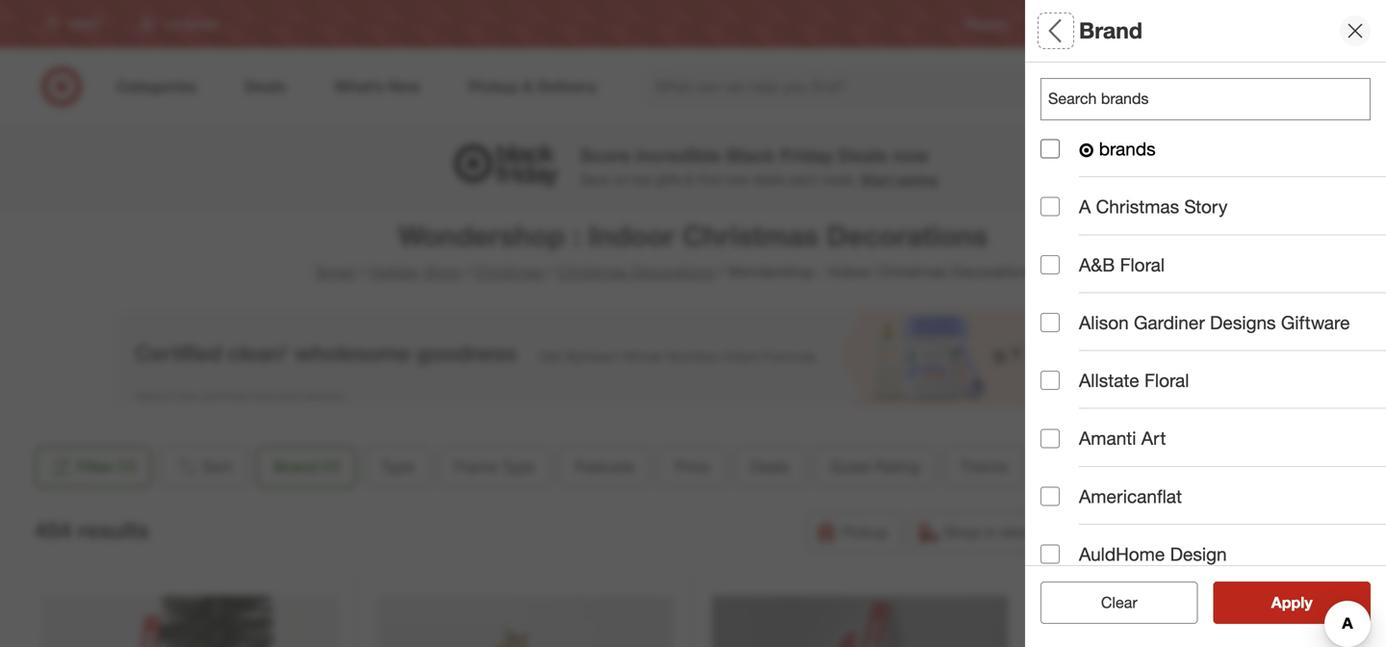 Task type: vqa. For each thing, say whether or not it's contained in the screenshot.
Clear associated with Clear
yes



Task type: locate. For each thing, give the bounding box(es) containing it.
holiday
[[369, 262, 420, 281]]

1 (1) from the left
[[118, 457, 136, 476]]

2 vertical spatial wondershop
[[728, 262, 815, 281]]

wondershop inside 'all filters' dialog
[[1041, 168, 1118, 185]]

0 vertical spatial frame
[[1041, 217, 1096, 239]]

0 vertical spatial floral
[[1121, 254, 1165, 276]]

christmas right holiday shop link
[[474, 262, 544, 281]]

results right 454
[[78, 517, 149, 544]]

indoor
[[589, 219, 675, 253], [828, 262, 873, 281]]

a&b floral
[[1080, 254, 1165, 276]]

frame inside 'all filters' dialog
[[1041, 217, 1096, 239]]

guest rating button up pickup
[[814, 446, 936, 488]]

1 horizontal spatial price button
[[1041, 332, 1387, 400]]

features inside 'all filters' dialog
[[1041, 285, 1117, 307]]

frame
[[1041, 217, 1096, 239], [455, 457, 498, 476]]

same day delivery button
[[1057, 511, 1235, 554]]

2 (1) from the left
[[322, 457, 340, 476]]

frame type
[[1041, 217, 1141, 239], [455, 457, 535, 476]]

christmas
[[1097, 196, 1180, 218], [683, 219, 819, 253], [474, 262, 544, 281], [557, 262, 627, 281], [877, 262, 947, 281]]

A Christmas Story checkbox
[[1041, 197, 1060, 216]]

1 horizontal spatial results
[[1284, 593, 1334, 612]]

¬
[[1080, 139, 1094, 161]]

features
[[1041, 285, 1117, 307], [575, 457, 635, 476]]

decorations left a&b floral option
[[952, 262, 1035, 281]]

a&b
[[1080, 254, 1116, 276]]

see results button
[[1214, 582, 1371, 624]]

1 horizontal spatial :
[[820, 262, 824, 281]]

0 vertical spatial rating
[[876, 457, 920, 476]]

1 horizontal spatial guest
[[1041, 487, 1092, 509]]

results right see
[[1284, 593, 1334, 612]]

guest up 'pickup' button
[[830, 457, 871, 476]]

2 horizontal spatial wondershop
[[1041, 168, 1118, 185]]

1 vertical spatial :
[[820, 262, 824, 281]]

1 vertical spatial deals
[[1041, 420, 1090, 442]]

1 vertical spatial brand
[[1041, 143, 1094, 165]]

deals
[[839, 144, 888, 167], [1041, 420, 1090, 442], [751, 457, 790, 476]]

results
[[78, 517, 149, 544], [1284, 593, 1334, 612]]

rating up pickup
[[876, 457, 920, 476]]

1 vertical spatial theme button
[[1041, 534, 1387, 602]]

0 horizontal spatial results
[[78, 517, 149, 544]]

a
[[1080, 196, 1091, 218]]

brand for brand (1)
[[274, 457, 318, 476]]

shop left 'in'
[[945, 523, 981, 542]]

deals inside 'all filters' dialog
[[1041, 420, 1090, 442]]

¬ brands
[[1080, 138, 1156, 161]]

0 vertical spatial guest rating
[[830, 457, 920, 476]]

brand inside dialog
[[1080, 17, 1143, 44]]

1 horizontal spatial frame type
[[1041, 217, 1141, 239]]

2 horizontal spatial deals
[[1041, 420, 1090, 442]]

christmas right a
[[1097, 196, 1180, 218]]

gifts
[[656, 171, 682, 188]]

brand dialog
[[1026, 0, 1387, 647]]

results inside button
[[1284, 593, 1334, 612]]

2 vertical spatial brand
[[274, 457, 318, 476]]

1 horizontal spatial deals
[[839, 144, 888, 167]]

price button
[[1041, 332, 1387, 400], [659, 446, 727, 488]]

4 / from the left
[[719, 262, 724, 281]]

1 vertical spatial rating
[[1098, 487, 1154, 509]]

0 horizontal spatial shop
[[425, 262, 461, 281]]

1 vertical spatial price
[[675, 457, 710, 476]]

filter (1)
[[77, 457, 136, 476]]

1 horizontal spatial (1)
[[322, 457, 340, 476]]

1 horizontal spatial frame
[[1041, 217, 1096, 239]]

christmas inside "brand" dialog
[[1097, 196, 1180, 218]]

None checkbox
[[1041, 139, 1060, 158]]

1 vertical spatial theme
[[1041, 554, 1101, 577]]

0 horizontal spatial frame
[[455, 457, 498, 476]]

0 vertical spatial wondershop
[[1041, 168, 1118, 185]]

each
[[789, 171, 819, 188]]

0 vertical spatial shop
[[425, 262, 461, 281]]

/ right christmas "link"
[[548, 262, 553, 281]]

rating inside 'all filters' dialog
[[1098, 487, 1154, 509]]

Alison Gardiner Designs Giftware checkbox
[[1041, 313, 1060, 332]]

(1)
[[118, 457, 136, 476], [322, 457, 340, 476]]

clear left all
[[1092, 593, 1128, 612]]

day
[[1136, 523, 1163, 542]]

1 horizontal spatial rating
[[1098, 487, 1154, 509]]

guest up same
[[1041, 487, 1092, 509]]

1 vertical spatial floral
[[1145, 369, 1190, 392]]

deals button
[[1041, 400, 1387, 467], [734, 446, 806, 488]]

1 vertical spatial shop
[[945, 523, 981, 542]]

find
[[698, 171, 721, 188]]

all
[[1041, 17, 1068, 44]]

guest
[[830, 457, 871, 476], [1041, 487, 1092, 509]]

/ left christmas "link"
[[465, 262, 470, 281]]

find stores
[[1297, 17, 1356, 31]]

/ right christmas decorations link
[[719, 262, 724, 281]]

a christmas story
[[1080, 196, 1228, 218]]

0 vertical spatial :
[[573, 219, 581, 253]]

0 horizontal spatial theme
[[961, 457, 1008, 476]]

0 vertical spatial price button
[[1041, 332, 1387, 400]]

guest rating inside 'all filters' dialog
[[1041, 487, 1154, 509]]

floral right a&b
[[1121, 254, 1165, 276]]

1 vertical spatial features button
[[559, 446, 651, 488]]

:
[[573, 219, 581, 253], [820, 262, 824, 281]]

wondershop down the "¬"
[[1041, 168, 1118, 185]]

1 vertical spatial guest rating
[[1041, 487, 1154, 509]]

3pc fabric gnome christmas figurine set - wondershop™ white/red image
[[1047, 596, 1345, 647], [1047, 596, 1345, 647]]

price inside 'all filters' dialog
[[1041, 352, 1086, 374]]

1 horizontal spatial features
[[1041, 285, 1117, 307]]

1 vertical spatial guest
[[1041, 487, 1092, 509]]

clear inside clear all "button"
[[1092, 593, 1128, 612]]

0 vertical spatial price
[[1041, 352, 1086, 374]]

/
[[360, 262, 365, 281], [465, 262, 470, 281], [548, 262, 553, 281], [719, 262, 724, 281]]

1 vertical spatial frame type button
[[438, 446, 551, 488]]

0 horizontal spatial (1)
[[118, 457, 136, 476]]

1 horizontal spatial frame type button
[[1041, 197, 1387, 265]]

shop right holiday
[[425, 262, 461, 281]]

brand for brand
[[1080, 17, 1143, 44]]

: down save
[[573, 219, 581, 253]]

1 horizontal spatial theme
[[1041, 554, 1101, 577]]

large climbing santa decorative christmas figurine red - wondershop™ image
[[42, 596, 339, 647], [42, 596, 339, 647], [712, 596, 1009, 647], [712, 596, 1009, 647]]

clear down auldhome
[[1102, 593, 1138, 612]]

1 clear from the left
[[1092, 593, 1128, 612]]

wondershop down deals
[[728, 262, 815, 281]]

clear
[[1092, 593, 1128, 612], [1102, 593, 1138, 612]]

1 vertical spatial results
[[1284, 593, 1334, 612]]

results for 454 results
[[78, 517, 149, 544]]

auldhome design
[[1080, 543, 1228, 565]]

redcard
[[1125, 17, 1171, 31]]

0 vertical spatial frame type
[[1041, 217, 1141, 239]]

clear for clear
[[1102, 593, 1138, 612]]

guest inside 'all filters' dialog
[[1041, 487, 1092, 509]]

0 horizontal spatial type button
[[365, 446, 431, 488]]

decorations
[[827, 219, 989, 253], [632, 262, 715, 281], [952, 262, 1035, 281]]

same day delivery
[[1092, 523, 1223, 542]]

1 vertical spatial frame type
[[455, 457, 535, 476]]

2 clear from the left
[[1102, 593, 1138, 612]]

: down week.
[[820, 262, 824, 281]]

(1) inside button
[[118, 457, 136, 476]]

design
[[1171, 543, 1228, 565]]

0 horizontal spatial guest rating button
[[814, 446, 936, 488]]

gardiner
[[1134, 311, 1206, 334]]

all
[[1133, 593, 1148, 612]]

clear inside button
[[1102, 593, 1138, 612]]

1 horizontal spatial type button
[[1041, 63, 1387, 130]]

1 horizontal spatial wondershop
[[728, 262, 815, 281]]

filter
[[77, 457, 114, 476]]

indoor down week.
[[828, 262, 873, 281]]

/ right target
[[360, 262, 365, 281]]

1 horizontal spatial guest rating
[[1041, 487, 1154, 509]]

in
[[985, 523, 997, 542]]

0 horizontal spatial price button
[[659, 446, 727, 488]]

Amanti Art checkbox
[[1041, 429, 1060, 448]]

1 horizontal spatial indoor
[[828, 262, 873, 281]]

1 horizontal spatial features button
[[1041, 265, 1387, 332]]

0 horizontal spatial rating
[[876, 457, 920, 476]]

pickup
[[842, 523, 889, 542]]

features button
[[1041, 265, 1387, 332], [559, 446, 651, 488]]

friday
[[780, 144, 834, 167]]

guest rating up pickup
[[830, 457, 920, 476]]

guest rating button up the design
[[1041, 467, 1387, 534]]

1 vertical spatial price button
[[659, 446, 727, 488]]

None text field
[[1041, 78, 1371, 120]]

1 horizontal spatial price
[[1041, 352, 1086, 374]]

0 horizontal spatial features
[[575, 457, 635, 476]]

wondershop up christmas "link"
[[398, 219, 565, 253]]

0 vertical spatial deals
[[839, 144, 888, 167]]

guest rating
[[830, 457, 920, 476], [1041, 487, 1154, 509]]

sort
[[203, 457, 232, 476]]

christmas right christmas "link"
[[557, 262, 627, 281]]

brand
[[1080, 17, 1143, 44], [1041, 143, 1094, 165], [274, 457, 318, 476]]

1 vertical spatial wondershop
[[398, 219, 565, 253]]

decorations down 'saving'
[[827, 219, 989, 253]]

alison gardiner designs giftware
[[1080, 311, 1351, 334]]

clear all button
[[1041, 582, 1199, 624]]

(1) for brand (1)
[[322, 457, 340, 476]]

shop
[[425, 262, 461, 281], [945, 523, 981, 542]]

3
[[1335, 68, 1340, 80]]

1 vertical spatial indoor
[[828, 262, 873, 281]]

20" battery operated animated plush dancing christmas tree sculpture - wondershop™ green image
[[377, 596, 674, 647], [377, 596, 674, 647]]

shop inside wondershop : indoor christmas decorations target / holiday shop / christmas / christmas decorations / wondershop : indoor christmas decorations (454)
[[425, 262, 461, 281]]

score incredible black friday deals now save on top gifts & find new deals each week. start saving
[[580, 144, 939, 188]]

0 vertical spatial theme button
[[944, 446, 1025, 488]]

indoor up christmas decorations link
[[589, 219, 675, 253]]

guest rating up same
[[1041, 487, 1154, 509]]

theme down same
[[1041, 554, 1101, 577]]

0 horizontal spatial wondershop
[[398, 219, 565, 253]]

guest rating button
[[814, 446, 936, 488], [1041, 467, 1387, 534]]

0 vertical spatial guest
[[830, 457, 871, 476]]

Americanflat checkbox
[[1041, 487, 1060, 506]]

sort button
[[159, 446, 249, 488]]

0 horizontal spatial guest rating
[[830, 457, 920, 476]]

0 horizontal spatial price
[[675, 457, 710, 476]]

start
[[861, 171, 893, 188]]

1 horizontal spatial shop
[[945, 523, 981, 542]]

1 horizontal spatial deals button
[[1041, 400, 1387, 467]]

christmas decorations link
[[557, 262, 715, 281]]

clear all
[[1092, 593, 1148, 612]]

0 vertical spatial features
[[1041, 285, 1117, 307]]

0 horizontal spatial deals
[[751, 457, 790, 476]]

save
[[580, 171, 610, 188]]

filters
[[1074, 17, 1134, 44]]

theme
[[961, 457, 1008, 476], [1041, 554, 1101, 577]]

floral right allstate on the bottom right
[[1145, 369, 1190, 392]]

advertisement region
[[116, 310, 1271, 406]]

type button
[[1041, 63, 1387, 130], [365, 446, 431, 488]]

0 vertical spatial results
[[78, 517, 149, 544]]

auldhome
[[1080, 543, 1166, 565]]

brand inside brand wondershop
[[1041, 143, 1094, 165]]

1 horizontal spatial theme button
[[1041, 534, 1387, 602]]

allstate floral
[[1080, 369, 1190, 392]]

0 horizontal spatial indoor
[[589, 219, 675, 253]]

rating up same
[[1098, 487, 1154, 509]]

type
[[1041, 82, 1082, 105], [1101, 217, 1141, 239], [381, 457, 414, 476], [502, 457, 535, 476]]

christmas down new
[[683, 219, 819, 253]]

0 vertical spatial brand
[[1080, 17, 1143, 44]]

price
[[1041, 352, 1086, 374], [675, 457, 710, 476]]

apply button
[[1214, 582, 1371, 624]]

theme up shop in store
[[961, 457, 1008, 476]]

saving
[[897, 171, 939, 188]]

brands
[[1100, 138, 1156, 160]]

frame type inside 'all filters' dialog
[[1041, 217, 1141, 239]]



Task type: describe. For each thing, give the bounding box(es) containing it.
all filters
[[1041, 17, 1134, 44]]

new
[[724, 171, 749, 188]]

see results
[[1252, 593, 1334, 612]]

pickup button
[[806, 511, 901, 554]]

christmas link
[[474, 262, 544, 281]]

apply
[[1272, 593, 1313, 612]]

designs
[[1211, 311, 1277, 334]]

now
[[893, 144, 930, 167]]

454
[[35, 517, 72, 544]]

weekly
[[1040, 17, 1077, 31]]

1 / from the left
[[360, 262, 365, 281]]

deals inside score incredible black friday deals now save on top gifts & find new deals each week. start saving
[[839, 144, 888, 167]]

theme button inside 'all filters' dialog
[[1041, 534, 1387, 602]]

score
[[580, 144, 631, 167]]

shipping button
[[1243, 511, 1352, 554]]

0 horizontal spatial theme button
[[944, 446, 1025, 488]]

0 vertical spatial type button
[[1041, 63, 1387, 130]]

shipping
[[1279, 523, 1340, 542]]

clear for clear all
[[1092, 593, 1128, 612]]

story
[[1185, 196, 1228, 218]]

search button
[[1110, 65, 1157, 112]]

&
[[686, 171, 694, 188]]

(1) for filter (1)
[[118, 457, 136, 476]]

amanti art
[[1080, 427, 1167, 449]]

(454)
[[1039, 262, 1073, 281]]

sponsored
[[1214, 407, 1271, 422]]

A&B Floral checkbox
[[1041, 255, 1060, 274]]

alison
[[1080, 311, 1129, 334]]

0 horizontal spatial features button
[[559, 446, 651, 488]]

shop in store
[[945, 523, 1036, 542]]

0 horizontal spatial guest
[[830, 457, 871, 476]]

454 results
[[35, 517, 149, 544]]

2 vertical spatial deals
[[751, 457, 790, 476]]

americanflat
[[1080, 485, 1183, 507]]

floral for allstate floral
[[1145, 369, 1190, 392]]

on
[[613, 171, 629, 188]]

3 link
[[1306, 65, 1348, 108]]

week.
[[822, 171, 857, 188]]

delivery
[[1167, 523, 1223, 542]]

all filters dialog
[[1026, 0, 1387, 647]]

0 horizontal spatial frame type
[[455, 457, 535, 476]]

see
[[1252, 593, 1279, 612]]

weekly ad link
[[1040, 16, 1094, 32]]

top
[[632, 171, 652, 188]]

1 vertical spatial features
[[575, 457, 635, 476]]

allstate
[[1080, 369, 1140, 392]]

art
[[1142, 427, 1167, 449]]

3 / from the left
[[548, 262, 553, 281]]

incredible
[[636, 144, 722, 167]]

search
[[1110, 79, 1157, 98]]

0 vertical spatial indoor
[[589, 219, 675, 253]]

shop in store button
[[909, 511, 1049, 554]]

filter (1) button
[[35, 446, 152, 488]]

weekly ad
[[1040, 17, 1094, 31]]

stores
[[1323, 17, 1356, 31]]

0 vertical spatial theme
[[961, 457, 1008, 476]]

none text field inside "brand" dialog
[[1041, 78, 1371, 120]]

0 horizontal spatial frame type button
[[438, 446, 551, 488]]

find stores link
[[1297, 16, 1356, 32]]

0 horizontal spatial deals button
[[734, 446, 806, 488]]

registry link
[[966, 16, 1009, 32]]

AuldHome Design checkbox
[[1041, 545, 1060, 564]]

clear button
[[1041, 582, 1199, 624]]

find
[[1297, 17, 1320, 31]]

decorations up 'advertisement' region
[[632, 262, 715, 281]]

target
[[314, 262, 356, 281]]

1 vertical spatial type button
[[365, 446, 431, 488]]

floral for a&b floral
[[1121, 254, 1165, 276]]

giftware
[[1282, 311, 1351, 334]]

2 / from the left
[[465, 262, 470, 281]]

registry
[[966, 17, 1009, 31]]

Allstate Floral checkbox
[[1041, 371, 1060, 390]]

holiday shop link
[[369, 262, 461, 281]]

shop inside button
[[945, 523, 981, 542]]

brand wondershop
[[1041, 143, 1118, 185]]

redcard link
[[1125, 16, 1171, 32]]

wondershop : indoor christmas decorations target / holiday shop / christmas / christmas decorations / wondershop : indoor christmas decorations (454)
[[314, 219, 1073, 281]]

What can we help you find? suggestions appear below search field
[[644, 65, 1124, 108]]

ad
[[1080, 17, 1094, 31]]

results for see results
[[1284, 593, 1334, 612]]

0 vertical spatial features button
[[1041, 265, 1387, 332]]

deals
[[753, 171, 785, 188]]

same
[[1092, 523, 1132, 542]]

0 vertical spatial frame type button
[[1041, 197, 1387, 265]]

amanti
[[1080, 427, 1137, 449]]

theme inside 'all filters' dialog
[[1041, 554, 1101, 577]]

brand (1)
[[274, 457, 340, 476]]

target link
[[314, 262, 356, 281]]

1 horizontal spatial guest rating button
[[1041, 467, 1387, 534]]

1 vertical spatial frame
[[455, 457, 498, 476]]

store
[[1002, 523, 1036, 542]]

0 horizontal spatial :
[[573, 219, 581, 253]]

brand for brand wondershop
[[1041, 143, 1094, 165]]

black
[[727, 144, 775, 167]]

christmas down 'saving'
[[877, 262, 947, 281]]



